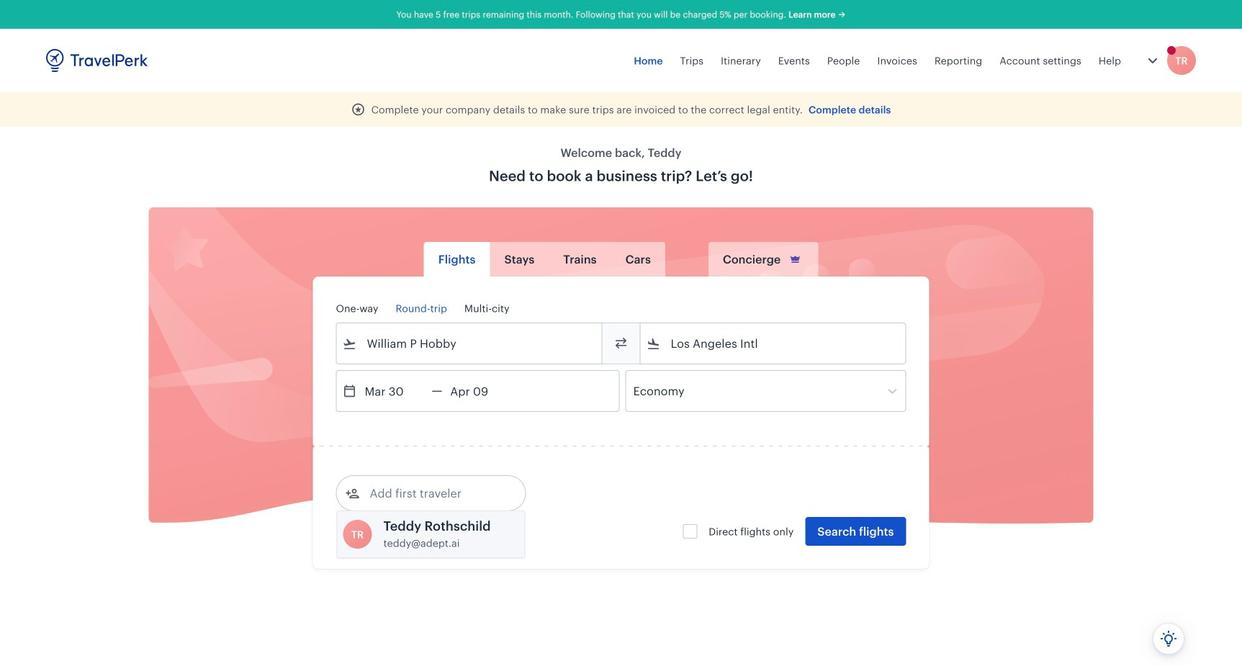 Task type: vqa. For each thing, say whether or not it's contained in the screenshot.
Depart text field at the bottom left
yes



Task type: describe. For each thing, give the bounding box(es) containing it.
To search field
[[661, 332, 887, 355]]

Return text field
[[442, 371, 517, 411]]



Task type: locate. For each thing, give the bounding box(es) containing it.
From search field
[[357, 332, 583, 355]]

Add first traveler search field
[[360, 482, 509, 505]]

Depart text field
[[357, 371, 432, 411]]



